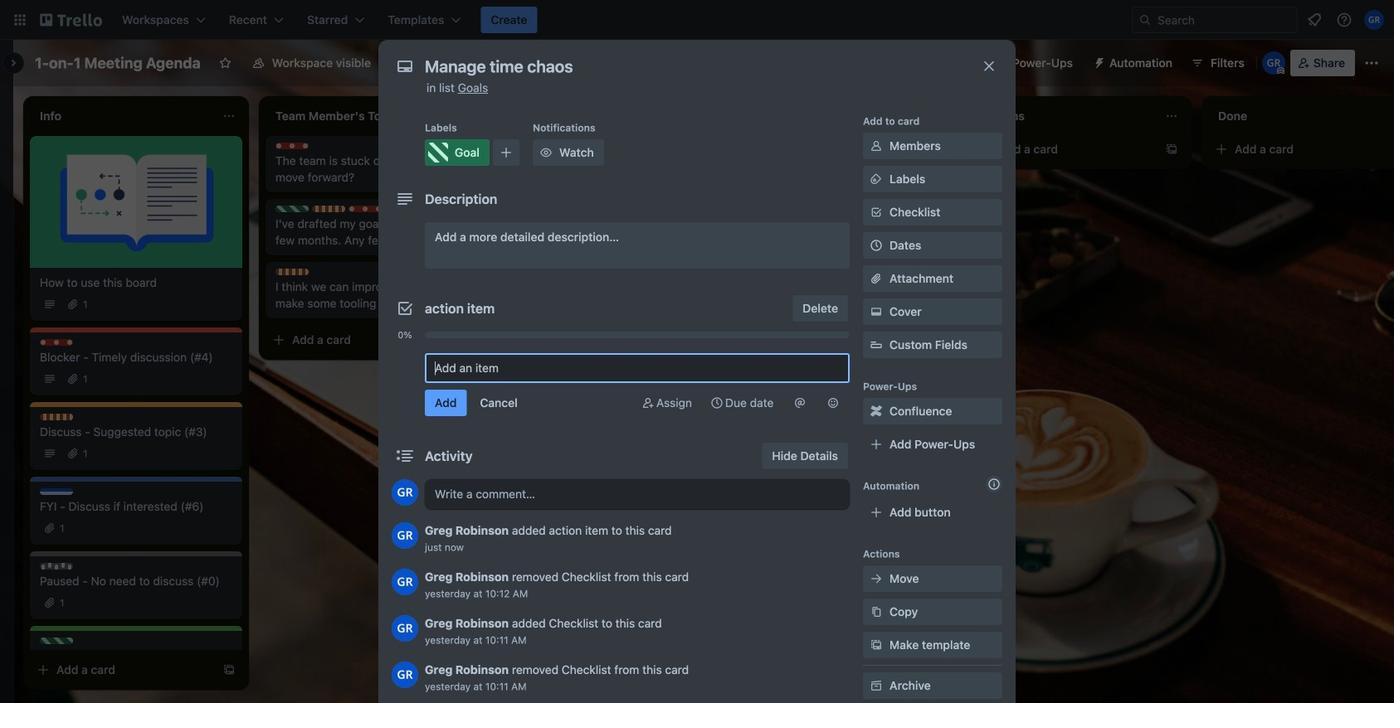 Task type: locate. For each thing, give the bounding box(es) containing it.
color: orange, title: "discuss" element
[[511, 143, 545, 149], [312, 206, 345, 213], [276, 269, 309, 276], [40, 414, 73, 421]]

1 horizontal spatial color: red, title: "blocker" element
[[276, 143, 309, 149]]

0 horizontal spatial color: blue, title: "fyi" element
[[40, 489, 73, 496]]

2 horizontal spatial color: green, title: "goal" element
[[425, 139, 490, 166]]

sm image
[[868, 171, 885, 188], [868, 304, 885, 320], [792, 395, 809, 412], [868, 403, 885, 420], [868, 638, 885, 654], [868, 678, 885, 695]]

open information menu image
[[1336, 12, 1353, 28]]

greg robinson (gregrobinson96) image
[[1365, 10, 1385, 30], [1262, 51, 1286, 75], [392, 523, 418, 550], [392, 569, 418, 596]]

None submit
[[425, 390, 467, 417]]

star or unstar board image
[[219, 56, 232, 70]]

2 horizontal spatial color: red, title: "blocker" element
[[349, 206, 382, 213]]

show menu image
[[1364, 55, 1380, 71]]

1 vertical spatial greg robinson (gregrobinson96) image
[[392, 616, 418, 643]]

color: black, title: "paused" element
[[422, 206, 455, 213], [40, 564, 73, 570]]

1 vertical spatial color: black, title: "paused" element
[[40, 564, 73, 570]]

sm image
[[1087, 50, 1110, 73], [868, 138, 885, 154], [538, 144, 554, 161], [640, 395, 657, 412], [709, 395, 726, 412], [825, 395, 842, 412], [868, 571, 885, 588], [868, 604, 885, 621]]

0 horizontal spatial color: black, title: "paused" element
[[40, 564, 73, 570]]

create from template… image
[[1165, 143, 1179, 156], [694, 254, 707, 267], [930, 284, 943, 297], [458, 334, 472, 347], [222, 664, 236, 677]]

0 vertical spatial color: red, title: "blocker" element
[[276, 143, 309, 149]]

greg robinson (gregrobinson96) image
[[392, 480, 418, 506], [392, 616, 418, 643], [392, 662, 418, 689]]

0 vertical spatial greg robinson (gregrobinson96) image
[[392, 480, 418, 506]]

1 greg robinson (gregrobinson96) image from the top
[[392, 480, 418, 506]]

2 vertical spatial greg robinson (gregrobinson96) image
[[392, 662, 418, 689]]

1 vertical spatial color: blue, title: "fyi" element
[[40, 489, 73, 496]]

color: blue, title: "fyi" element
[[385, 206, 418, 213], [40, 489, 73, 496]]

1 horizontal spatial color: black, title: "paused" element
[[422, 206, 455, 213]]

None text field
[[417, 51, 965, 81]]

group
[[392, 344, 850, 350]]

1 vertical spatial color: green, title: "goal" element
[[276, 206, 309, 213]]

1 horizontal spatial color: blue, title: "fyi" element
[[385, 206, 418, 213]]

primary element
[[0, 0, 1395, 40]]

2 vertical spatial color: red, title: "blocker" element
[[40, 340, 73, 346]]

color: green, title: "goal" element
[[425, 139, 490, 166], [276, 206, 309, 213], [40, 638, 73, 645]]

color: red, title: "blocker" element
[[276, 143, 309, 149], [349, 206, 382, 213], [40, 340, 73, 346]]

Write a comment text field
[[425, 480, 850, 510]]

2 vertical spatial color: green, title: "goal" element
[[40, 638, 73, 645]]



Task type: vqa. For each thing, say whether or not it's contained in the screenshot.
Your boards with 0 items element in the top of the page
no



Task type: describe. For each thing, give the bounding box(es) containing it.
0 vertical spatial color: green, title: "goal" element
[[425, 139, 490, 166]]

1 vertical spatial color: red, title: "blocker" element
[[349, 206, 382, 213]]

2 greg robinson (gregrobinson96) image from the top
[[392, 616, 418, 643]]

edit card image
[[928, 144, 941, 157]]

3 greg robinson (gregrobinson96) image from the top
[[392, 662, 418, 689]]

0 notifications image
[[1305, 10, 1325, 30]]

search image
[[1139, 13, 1152, 27]]

1 horizontal spatial color: green, title: "goal" element
[[276, 206, 309, 213]]

Board name text field
[[27, 50, 209, 76]]

Add an item text field
[[425, 354, 850, 384]]

0 horizontal spatial color: green, title: "goal" element
[[40, 638, 73, 645]]

0 vertical spatial color: black, title: "paused" element
[[422, 206, 455, 213]]

0 horizontal spatial color: red, title: "blocker" element
[[40, 340, 73, 346]]

Search field
[[1152, 7, 1297, 32]]

0 vertical spatial color: blue, title: "fyi" element
[[385, 206, 418, 213]]

customize views image
[[463, 55, 480, 71]]



